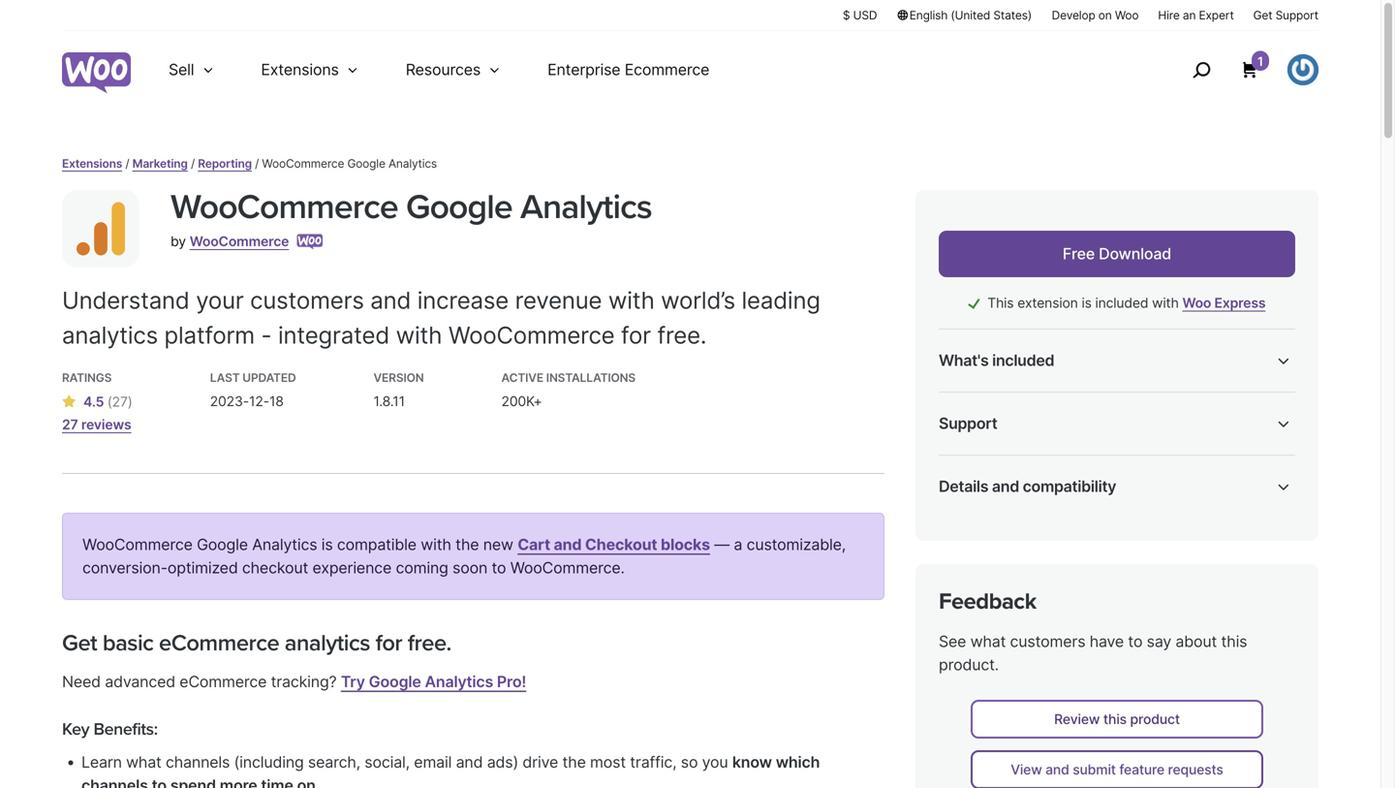 Task type: describe. For each thing, give the bounding box(es) containing it.
support
[[1050, 415, 1099, 432]]

/ woocommerce
[[255, 157, 344, 171]]

reporting inside "reporting and analytics"
[[1218, 616, 1281, 632]]

states)
[[994, 8, 1032, 22]]

1 vertical spatial 18
[[1134, 562, 1149, 578]]

woocommerce link for handled by
[[1025, 449, 1139, 468]]

this
[[988, 295, 1014, 311]]

resources button
[[383, 31, 525, 109]]

last update
[[939, 562, 1015, 578]]

enterprise
[[548, 60, 621, 79]]

need
[[62, 672, 101, 691]]

chevron up image
[[1273, 349, 1296, 372]]

with down download at the top right of page
[[1153, 295, 1179, 311]]

free download
[[1063, 244, 1172, 263]]

analytics inside breadcrumb element
[[389, 157, 437, 171]]

hire an expert link
[[1159, 7, 1235, 23]]

1 horizontal spatial the
[[563, 753, 586, 772]]

know which channels to spend more time on.
[[81, 753, 820, 788]]

ratings
[[62, 371, 112, 385]]

traffic,
[[630, 753, 677, 772]]

4.5 ( 27 )
[[83, 394, 133, 410]]

0 vertical spatial by
[[171, 233, 186, 250]]

product.
[[939, 655, 999, 674]]

analytics inside "reporting and analytics"
[[1102, 635, 1162, 651]]

get basic ecommerce analytics for free.
[[62, 630, 452, 657]]

2023-12-18
[[1075, 562, 1149, 578]]

,
[[1162, 635, 1169, 651]]

updates
[[988, 386, 1039, 402]]

and inside understand your customers and increase revenue with world's leading analytics platform - integrated with woocommerce for free.
[[371, 286, 411, 315]]

12- inside last updated 2023-12-18
[[249, 393, 269, 410]]

-
[[261, 321, 272, 349]]

free for free updates
[[956, 386, 984, 402]]

1 / from the left
[[125, 157, 129, 171]]

get for get support
[[1254, 8, 1273, 22]]

submit
[[1073, 762, 1117, 778]]

review this product
[[1055, 711, 1181, 728]]

1 vertical spatial analytics
[[285, 630, 370, 657]]

feedback
[[939, 588, 1037, 615]]

active installations 200k+
[[502, 371, 636, 410]]

your
[[196, 286, 244, 315]]

develop
[[1052, 8, 1096, 22]]

2023- inside last updated 2023-12-18
[[210, 393, 249, 410]]

free download link
[[939, 231, 1296, 277]]

what for learn
[[126, 753, 162, 772]]

say
[[1147, 632, 1172, 651]]

1 horizontal spatial reporting
[[1147, 616, 1210, 632]]

extensions / marketing / reporting / woocommerce google analytics
[[62, 157, 437, 171]]

this inside button
[[1104, 711, 1127, 728]]

search image
[[1187, 54, 1218, 85]]

enterprise ecommerce
[[548, 60, 710, 79]]

compatible
[[337, 535, 417, 554]]

1 vertical spatial by
[[1004, 449, 1021, 468]]

1 vertical spatial 1.8.11
[[1075, 526, 1106, 543]]

woocommerce.
[[511, 558, 625, 577]]

experience
[[313, 558, 392, 577]]

reporting inside breadcrumb element
[[198, 157, 252, 171]]

version for version 1.8.11
[[374, 371, 424, 385]]

(including
[[234, 753, 304, 772]]

product icon image
[[62, 190, 140, 268]]

history
[[1212, 562, 1257, 578]]

english (united states) button
[[897, 7, 1033, 23]]

woocommerce google analytics
[[171, 187, 652, 228]]

(united
[[951, 8, 991, 22]]

sell button
[[145, 31, 238, 109]]

an
[[1183, 8, 1197, 22]]

free customer support
[[956, 415, 1099, 432]]

cart
[[518, 535, 551, 554]]

details
[[939, 477, 989, 496]]

marketing inside breadcrumb element
[[132, 157, 188, 171]]

and inside "reporting and analytics"
[[1075, 635, 1099, 651]]

last for last update
[[939, 562, 967, 578]]

customers for what
[[1011, 632, 1086, 651]]

what for see
[[971, 632, 1006, 651]]

for inside understand your customers and increase revenue with world's leading analytics platform - integrated with woocommerce for free.
[[621, 321, 651, 349]]

feature
[[1120, 762, 1165, 778]]

free for free download
[[1063, 244, 1095, 263]]

0 vertical spatial included
[[1096, 295, 1149, 311]]

platform
[[164, 321, 255, 349]]

installations
[[547, 371, 636, 385]]

0 vertical spatial 27
[[112, 394, 128, 410]]

checkout
[[585, 535, 658, 554]]

ecommerce
[[625, 60, 710, 79]]

1.8.11 inside version 1.8.11
[[374, 393, 405, 410]]

view for view documentation
[[1052, 497, 1084, 513]]

0 horizontal spatial 27
[[62, 416, 78, 433]]

extensions inside the "woocommerce extensions"
[[1075, 654, 1146, 670]]

woo express
[[1183, 295, 1266, 311]]

breadcrumb element
[[62, 155, 1319, 173]]

view and submit feature requests link
[[971, 750, 1264, 788]]

most
[[590, 753, 626, 772]]

$ usd button
[[843, 7, 878, 23]]

customer
[[988, 415, 1047, 432]]

marketing reporting
[[1075, 616, 1210, 632]]

increase
[[418, 286, 509, 315]]

see what customers have to say about this product.
[[939, 632, 1248, 674]]

to inside see what customers have to say about this product.
[[1129, 632, 1143, 651]]

and inside view and submit feature requests link
[[1046, 762, 1070, 778]]

leading
[[742, 286, 821, 315]]

handled by woocommerce
[[939, 449, 1139, 468]]

blocks
[[661, 535, 710, 554]]

see
[[939, 632, 967, 651]]

marketing link
[[132, 157, 188, 171]]

to inside — a customizable, conversion-optimized checkout experience coming soon to woocommerce.
[[492, 558, 506, 577]]

1 horizontal spatial support
[[1276, 8, 1319, 22]]

reporting link
[[198, 157, 252, 171]]

update
[[970, 562, 1015, 578]]

extension
[[1018, 295, 1079, 311]]

—
[[715, 535, 730, 554]]

1 vertical spatial support
[[939, 414, 998, 433]]

cart and checkout blocks link
[[518, 535, 710, 554]]

google inside breadcrumb element
[[347, 157, 386, 171]]

on.
[[297, 776, 320, 788]]

extensions link
[[62, 157, 122, 171]]

basic
[[103, 630, 154, 657]]

1 vertical spatial 12-
[[1114, 562, 1134, 578]]

pro!
[[497, 672, 527, 691]]

chevron up image for details and compatibility
[[1273, 475, 1296, 498]]

benefits:
[[93, 719, 158, 740]]



Task type: vqa. For each thing, say whether or not it's contained in the screenshot.
Developer at the bottom left
no



Task type: locate. For each thing, give the bounding box(es) containing it.
try
[[341, 672, 365, 691]]

0 vertical spatial last
[[210, 371, 240, 385]]

1 vertical spatial customers
[[1011, 632, 1086, 651]]

conversion-
[[82, 558, 168, 577]]

requests
[[1169, 762, 1224, 778]]

advanced
[[105, 672, 175, 691]]

customers up integrated
[[250, 286, 364, 315]]

1 horizontal spatial version
[[939, 526, 988, 543]]

2 / from the left
[[191, 157, 195, 171]]

1 link
[[1241, 51, 1270, 79]]

hire
[[1159, 8, 1180, 22]]

18 down updated on the top of the page
[[269, 393, 284, 410]]

with
[[609, 286, 655, 315], [1153, 295, 1179, 311], [396, 321, 442, 349], [421, 535, 452, 554]]

1 vertical spatial chevron up image
[[1273, 475, 1296, 498]]

2 horizontal spatial extensions
[[1075, 654, 1146, 670]]

and up woocommerce.
[[554, 535, 582, 554]]

know
[[733, 753, 773, 772]]

woocommerce link up your
[[190, 233, 289, 250]]

what up product.
[[971, 632, 1006, 651]]

woocommerce link up compatibility
[[1025, 449, 1139, 468]]

version left 'history'
[[1160, 562, 1209, 578]]

0 vertical spatial 1.8.11
[[374, 393, 405, 410]]

0 horizontal spatial 2023-
[[210, 393, 249, 410]]

you
[[702, 753, 729, 772]]

0 vertical spatial get
[[1254, 8, 1273, 22]]

expert
[[1200, 8, 1235, 22]]

1 vertical spatial view
[[1011, 762, 1043, 778]]

reporting down 'history'
[[1218, 616, 1281, 632]]

(
[[107, 394, 112, 410]]

0 vertical spatial version
[[374, 371, 424, 385]]

1 horizontal spatial 12-
[[1114, 562, 1134, 578]]

support up handled
[[939, 414, 998, 433]]

chevron up image
[[1273, 412, 1296, 435], [1273, 475, 1296, 498]]

updated
[[243, 371, 296, 385]]

1 vertical spatial free.
[[408, 630, 452, 657]]

1 vertical spatial free
[[956, 386, 984, 402]]

extensions inside breadcrumb element
[[62, 157, 122, 171]]

on
[[1099, 8, 1113, 22]]

0 horizontal spatial for
[[376, 630, 402, 657]]

1 horizontal spatial 1.8.11
[[1075, 526, 1106, 543]]

customers inside see what customers have to say about this product.
[[1011, 632, 1086, 651]]

customers left have
[[1011, 632, 1086, 651]]

extensions up product icon
[[62, 157, 122, 171]]

channels
[[166, 753, 230, 772]]

with left world's
[[609, 286, 655, 315]]

1 horizontal spatial what
[[971, 632, 1006, 651]]

and left ads)
[[456, 753, 483, 772]]

review this product button
[[971, 700, 1264, 739]]

learn what channels (including search, social, email and ads) drive the most traffic, so you
[[81, 753, 733, 772]]

0 vertical spatial 2023-
[[210, 393, 249, 410]]

woocommerce extensions
[[1075, 635, 1269, 670]]

1 horizontal spatial included
[[1096, 295, 1149, 311]]

reporting up ,
[[1147, 616, 1210, 632]]

1 horizontal spatial last
[[939, 562, 967, 578]]

get for get basic ecommerce analytics for free.
[[62, 630, 97, 657]]

view for view and submit feature requests
[[1011, 762, 1043, 778]]

2 chevron up image from the top
[[1273, 475, 1296, 498]]

key benefits:
[[62, 719, 158, 740]]

extensions for extensions / marketing / reporting / woocommerce google analytics
[[62, 157, 122, 171]]

view documentation
[[1052, 497, 1183, 513]]

last left updated on the top of the page
[[210, 371, 240, 385]]

free up is
[[1063, 244, 1095, 263]]

1 vertical spatial ecommerce
[[180, 672, 267, 691]]

1 horizontal spatial /
[[191, 157, 195, 171]]

marketing down 2023-12-18
[[1075, 616, 1140, 632]]

and down marketing reporting
[[1075, 635, 1099, 651]]

2023- down updated on the top of the page
[[210, 393, 249, 410]]

0 horizontal spatial last
[[210, 371, 240, 385]]

0 horizontal spatial woocommerce link
[[190, 233, 289, 250]]

hire an expert
[[1159, 8, 1235, 22]]

resources
[[406, 60, 481, 79]]

1 horizontal spatial for
[[621, 321, 651, 349]]

1.8.11 down integrated
[[374, 393, 405, 410]]

google up optimized
[[197, 535, 248, 554]]

woocommerce inside the "woocommerce extensions"
[[1169, 635, 1269, 651]]

0 vertical spatial to
[[492, 558, 506, 577]]

2 horizontal spatial version
[[1160, 562, 1209, 578]]

/ left 'marketing' link
[[125, 157, 129, 171]]

sell
[[169, 60, 194, 79]]

version for version history
[[1160, 562, 1209, 578]]

1 vertical spatial last
[[939, 562, 967, 578]]

what up channels to
[[126, 753, 162, 772]]

this extension is included with woo express
[[988, 295, 1266, 311]]

customers for your
[[250, 286, 364, 315]]

$
[[843, 8, 851, 22]]

developed by woocommerce image
[[297, 234, 323, 250]]

extensions button
[[238, 31, 383, 109]]

woo
[[1116, 8, 1139, 22]]

extensions down have
[[1075, 654, 1146, 670]]

18 up marketing reporting
[[1134, 562, 1149, 578]]

1 vertical spatial 27
[[62, 416, 78, 433]]

free. down world's
[[658, 321, 707, 349]]

the right drive
[[563, 753, 586, 772]]

included right is
[[1096, 295, 1149, 311]]

review
[[1055, 711, 1101, 728]]

and left 'submit'
[[1046, 762, 1070, 778]]

1 horizontal spatial 18
[[1134, 562, 1149, 578]]

free.
[[658, 321, 707, 349], [408, 630, 452, 657]]

check image
[[969, 295, 988, 311]]

analytics down 'understand' at the top
[[62, 321, 158, 349]]

12- up marketing reporting
[[1114, 562, 1134, 578]]

soon
[[453, 558, 488, 577]]

key
[[62, 719, 89, 740]]

27 reviews
[[62, 416, 131, 433]]

woo express link
[[1183, 295, 1266, 311]]

last for last updated 2023-12-18
[[210, 371, 240, 385]]

0 vertical spatial customers
[[250, 286, 364, 315]]

1 vertical spatial what
[[126, 753, 162, 772]]

product
[[1131, 711, 1181, 728]]

understand your customers and increase revenue with world's leading analytics platform - integrated with woocommerce for free.
[[62, 286, 821, 349]]

with down increase
[[396, 321, 442, 349]]

1 horizontal spatial 27
[[112, 394, 128, 410]]

extensions for extensions
[[261, 60, 339, 79]]

extensions
[[261, 60, 339, 79], [62, 157, 122, 171], [1075, 654, 1146, 670]]

time
[[261, 776, 294, 788]]

1 vertical spatial marketing
[[1075, 616, 1140, 632]]

0 vertical spatial view
[[1052, 497, 1084, 513]]

woocommerce google analytics is compatible with the new cart and checkout blocks
[[82, 535, 710, 554]]

200k+
[[502, 393, 542, 410]]

chevron up image for support
[[1273, 412, 1296, 435]]

1 horizontal spatial marketing
[[1075, 616, 1140, 632]]

to left say
[[1129, 632, 1143, 651]]

the up soon
[[456, 535, 479, 554]]

which
[[776, 753, 820, 772]]

0 horizontal spatial view
[[1011, 762, 1043, 778]]

new
[[483, 535, 514, 554]]

1 vertical spatial the
[[563, 753, 586, 772]]

view
[[1052, 497, 1084, 513], [1011, 762, 1043, 778]]

included up updates
[[993, 351, 1055, 370]]

extensions inside extensions "button"
[[261, 60, 339, 79]]

0 horizontal spatial reporting
[[198, 157, 252, 171]]

0 vertical spatial analytics
[[62, 321, 158, 349]]

2023-
[[210, 393, 249, 410], [1075, 562, 1114, 578]]

last inside last updated 2023-12-18
[[210, 371, 240, 385]]

and up integrated
[[371, 286, 411, 315]]

analytics
[[389, 157, 437, 171], [521, 187, 652, 228], [1102, 635, 1162, 651], [425, 672, 494, 691]]

service navigation menu element
[[1152, 38, 1319, 101]]

google up woocommerce google analytics at the top left of page
[[347, 157, 386, 171]]

support up open account menu image
[[1276, 8, 1319, 22]]

0 horizontal spatial analytics
[[62, 321, 158, 349]]

1 vertical spatial to
[[1129, 632, 1143, 651]]

0 vertical spatial the
[[456, 535, 479, 554]]

this inside see what customers have to say about this product.
[[1222, 632, 1248, 651]]

email
[[414, 753, 452, 772]]

— a customizable, conversion-optimized checkout experience coming soon to woocommerce.
[[82, 535, 846, 577]]

1 horizontal spatial free.
[[658, 321, 707, 349]]

download
[[1099, 244, 1172, 263]]

1 vertical spatial get
[[62, 630, 97, 657]]

this down the worldwide
[[1104, 711, 1127, 728]]

0 horizontal spatial what
[[126, 753, 162, 772]]

2 horizontal spatial reporting
[[1218, 616, 1281, 632]]

get up 1
[[1254, 8, 1273, 22]]

more
[[220, 776, 257, 788]]

analytics up tracking?
[[285, 630, 370, 657]]

0 vertical spatial 12-
[[249, 393, 269, 410]]

0 horizontal spatial customers
[[250, 286, 364, 315]]

18 inside last updated 2023-12-18
[[269, 393, 284, 410]]

ecommerce down get basic ecommerce analytics for free.
[[180, 672, 267, 691]]

integrated
[[278, 321, 390, 349]]

0 vertical spatial woocommerce link
[[190, 233, 289, 250]]

1.8.11 down view documentation on the bottom
[[1075, 526, 1106, 543]]

view down compatibility
[[1052, 497, 1084, 513]]

1 horizontal spatial this
[[1222, 632, 1248, 651]]

free up handled
[[956, 415, 984, 432]]

4.5
[[83, 394, 104, 410]]

1 vertical spatial for
[[376, 630, 402, 657]]

1 horizontal spatial to
[[1129, 632, 1143, 651]]

woocommerce link
[[190, 233, 289, 250], [1025, 449, 1139, 468]]

0 vertical spatial chevron up image
[[1273, 412, 1296, 435]]

0 vertical spatial free
[[1063, 244, 1095, 263]]

optimized
[[168, 558, 238, 577]]

27 left reviews
[[62, 416, 78, 433]]

learn
[[81, 753, 122, 772]]

0 vertical spatial ecommerce
[[159, 630, 279, 657]]

ads)
[[487, 753, 519, 772]]

for up try google analytics pro! link
[[376, 630, 402, 657]]

marketing left reporting link
[[132, 157, 188, 171]]

world's
[[661, 286, 736, 315]]

ecommerce down optimized
[[159, 630, 279, 657]]

a
[[734, 535, 743, 554]]

1 vertical spatial extensions
[[62, 157, 122, 171]]

1 vertical spatial woocommerce link
[[1025, 449, 1139, 468]]

0 vertical spatial this
[[1222, 632, 1248, 651]]

$ usd
[[843, 8, 878, 22]]

0 horizontal spatial version
[[374, 371, 424, 385]]

2 vertical spatial extensions
[[1075, 654, 1146, 670]]

reporting right 'marketing' link
[[198, 157, 252, 171]]

woocommerce link for by
[[190, 233, 289, 250]]

category
[[939, 597, 999, 613]]

woocommerce inside understand your customers and increase revenue with world's leading analytics platform - integrated with woocommerce for free.
[[449, 321, 615, 349]]

2023- down view documentation link
[[1075, 562, 1114, 578]]

ecommerce for tracking?
[[180, 672, 267, 691]]

google up increase
[[406, 187, 513, 228]]

free updates
[[956, 386, 1039, 402]]

27 right 4.5
[[112, 394, 128, 410]]

2 vertical spatial free
[[956, 415, 984, 432]]

1 vertical spatial included
[[993, 351, 1055, 370]]

0 horizontal spatial to
[[492, 558, 506, 577]]

0 horizontal spatial marketing
[[132, 157, 188, 171]]

open account menu image
[[1288, 54, 1319, 85]]

extensions up / woocommerce at the left of the page
[[261, 60, 339, 79]]

is
[[1082, 295, 1092, 311]]

0 horizontal spatial 1.8.11
[[374, 393, 405, 410]]

google right 'try'
[[369, 672, 421, 691]]

0 vertical spatial support
[[1276, 8, 1319, 22]]

by up details and compatibility
[[1004, 449, 1021, 468]]

0 horizontal spatial by
[[171, 233, 186, 250]]

have
[[1090, 632, 1125, 651]]

view left 'submit'
[[1011, 762, 1043, 778]]

12- down updated on the top of the page
[[249, 393, 269, 410]]

by right product icon
[[171, 233, 186, 250]]

this
[[1222, 632, 1248, 651], [1104, 711, 1127, 728]]

active
[[502, 371, 544, 385]]

1 horizontal spatial woocommerce link
[[1025, 449, 1139, 468]]

1
[[1258, 54, 1264, 69]]

by
[[171, 233, 186, 250], [1004, 449, 1021, 468]]

last
[[210, 371, 240, 385], [939, 562, 967, 578]]

version for version
[[939, 526, 988, 543]]

18
[[269, 393, 284, 410], [1134, 562, 1149, 578]]

1 vertical spatial this
[[1104, 711, 1127, 728]]

1 horizontal spatial analytics
[[285, 630, 370, 657]]

develop on woo
[[1052, 8, 1139, 22]]

0 horizontal spatial get
[[62, 630, 97, 657]]

free. up try google analytics pro! link
[[408, 630, 452, 657]]

1 horizontal spatial get
[[1254, 8, 1273, 22]]

version up last update
[[939, 526, 988, 543]]

to down new
[[492, 558, 506, 577]]

this right about
[[1222, 632, 1248, 651]]

what inside see what customers have to say about this product.
[[971, 632, 1006, 651]]

ecommerce for analytics
[[159, 630, 279, 657]]

0 vertical spatial extensions
[[261, 60, 339, 79]]

0 vertical spatial free.
[[658, 321, 707, 349]]

0 vertical spatial what
[[971, 632, 1006, 651]]

0 horizontal spatial 18
[[269, 393, 284, 410]]

1 vertical spatial 2023-
[[1075, 562, 1114, 578]]

get support
[[1254, 8, 1319, 22]]

1 horizontal spatial 2023-
[[1075, 562, 1114, 578]]

version
[[374, 371, 424, 385], [939, 526, 988, 543], [1160, 562, 1209, 578]]

for up installations
[[621, 321, 651, 349]]

0 horizontal spatial this
[[1104, 711, 1127, 728]]

0 vertical spatial 18
[[269, 393, 284, 410]]

0 vertical spatial for
[[621, 321, 651, 349]]

and right the details
[[993, 477, 1020, 496]]

customers inside understand your customers and increase revenue with world's leading analytics platform - integrated with woocommerce for free.
[[250, 286, 364, 315]]

0 horizontal spatial included
[[993, 351, 1055, 370]]

free for free customer support
[[956, 415, 984, 432]]

checkout
[[242, 558, 308, 577]]

/ left reporting link
[[191, 157, 195, 171]]

0 horizontal spatial 12-
[[249, 393, 269, 410]]

version down understand your customers and increase revenue with world's leading analytics platform - integrated with woocommerce for free. at the top
[[374, 371, 424, 385]]

handled
[[939, 449, 999, 468]]

get
[[1254, 8, 1273, 22], [62, 630, 97, 657]]

understand
[[62, 286, 190, 315]]

free down what's
[[956, 386, 984, 402]]

free. inside understand your customers and increase revenue with world's leading analytics platform - integrated with woocommerce for free.
[[658, 321, 707, 349]]

reporting and analytics
[[1075, 616, 1281, 651]]

channels to
[[81, 776, 167, 788]]

0 vertical spatial marketing
[[132, 157, 188, 171]]

0 horizontal spatial the
[[456, 535, 479, 554]]

spend
[[170, 776, 216, 788]]

coming
[[396, 558, 449, 577]]

1 vertical spatial version
[[939, 526, 988, 543]]

1 horizontal spatial by
[[1004, 449, 1021, 468]]

get up need
[[62, 630, 97, 657]]

last up "category"
[[939, 562, 967, 578]]

analytics inside understand your customers and increase revenue with world's leading analytics platform - integrated with woocommerce for free.
[[62, 321, 158, 349]]

0 horizontal spatial extensions
[[62, 157, 122, 171]]

with up 'coming'
[[421, 535, 452, 554]]

1 chevron up image from the top
[[1273, 412, 1296, 435]]



